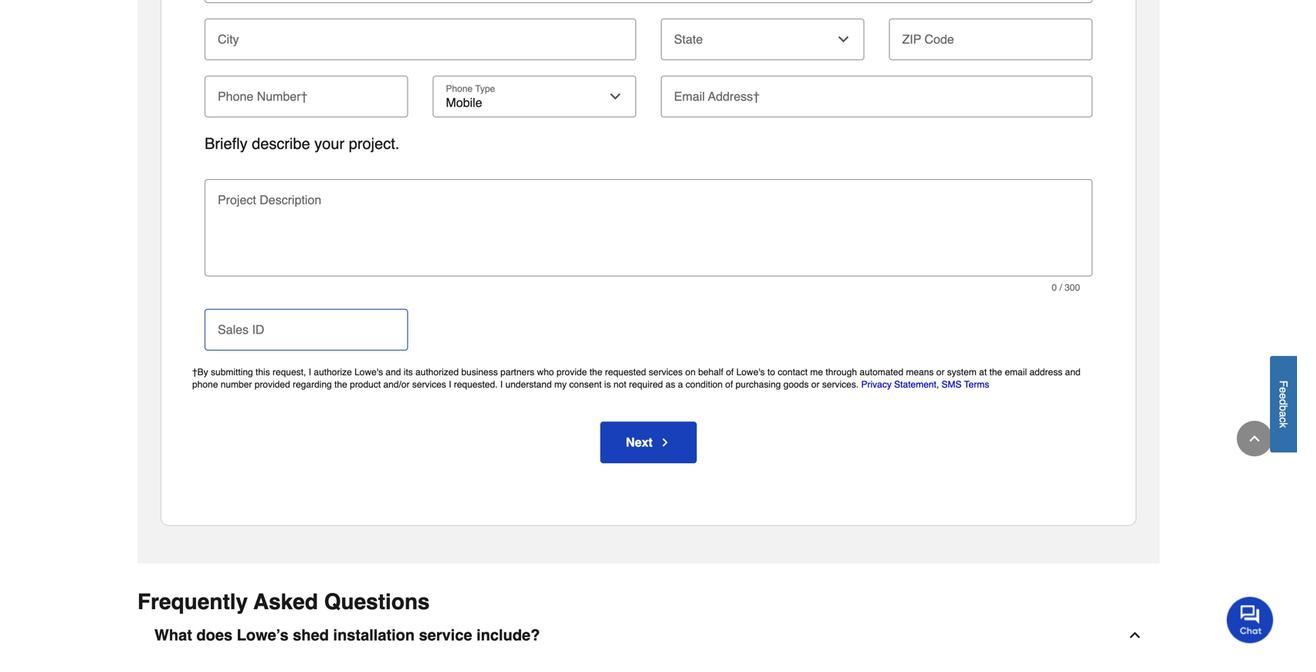 Task type: locate. For each thing, give the bounding box(es) containing it.
or up ,
[[937, 367, 945, 378]]

and up and/or
[[386, 367, 401, 378]]

services.
[[823, 379, 859, 390]]

0 horizontal spatial lowe's
[[355, 367, 383, 378]]

lowe's
[[355, 367, 383, 378], [737, 367, 765, 378]]

the up consent
[[590, 367, 603, 378]]

chevron right image
[[659, 437, 672, 449]]

e up d on the bottom of page
[[1278, 387, 1290, 393]]

2 and from the left
[[1066, 367, 1081, 378]]

lowe's up purchasing
[[737, 367, 765, 378]]

describe
[[252, 135, 310, 152]]

zip code
[[903, 32, 955, 46]]

a
[[678, 379, 683, 390], [1278, 411, 1290, 417]]

through
[[826, 367, 858, 378]]

1 vertical spatial a
[[1278, 411, 1290, 417]]

the right at
[[990, 367, 1003, 378]]

or down me
[[812, 379, 820, 390]]

service
[[419, 627, 472, 644]]

services down authorized
[[412, 379, 446, 390]]

e up b
[[1278, 393, 1290, 399]]

briefly
[[205, 135, 248, 152]]

email address†
[[674, 89, 760, 103]]

and
[[386, 367, 401, 378], [1066, 367, 1081, 378]]

0 vertical spatial or
[[937, 367, 945, 378]]

is
[[605, 379, 611, 390]]

scroll to top element
[[1238, 421, 1273, 457]]

of right condition
[[726, 379, 733, 390]]

City text field
[[211, 18, 630, 52]]

the
[[590, 367, 603, 378], [990, 367, 1003, 378], [335, 379, 347, 390]]

provide
[[557, 367, 587, 378]]

a right as
[[678, 379, 683, 390]]

0 horizontal spatial and
[[386, 367, 401, 378]]

me
[[811, 367, 824, 378]]

i up regarding
[[309, 367, 311, 378]]

on
[[686, 367, 696, 378]]

your
[[315, 135, 345, 152]]

requested
[[605, 367, 647, 378]]

lowe's up product
[[355, 367, 383, 378]]

2 horizontal spatial i
[[501, 379, 503, 390]]

zip
[[903, 32, 922, 46]]

product
[[350, 379, 381, 390]]

this
[[256, 367, 270, 378]]

services up as
[[649, 367, 683, 378]]

Phone Number† text field
[[211, 76, 402, 110]]

i down partners in the bottom left of the page
[[501, 379, 503, 390]]

next
[[626, 435, 653, 450]]

its
[[404, 367, 413, 378]]

of
[[726, 367, 734, 378], [726, 379, 733, 390]]

and right address
[[1066, 367, 1081, 378]]

number†
[[257, 89, 308, 103]]

1 horizontal spatial i
[[449, 379, 452, 390]]

briefly describe your project.
[[205, 135, 400, 152]]

1 horizontal spatial services
[[649, 367, 683, 378]]

c
[[1278, 417, 1290, 423]]

privacy statement , sms terms
[[862, 379, 990, 390]]

to
[[768, 367, 776, 378]]

1 and from the left
[[386, 367, 401, 378]]

statement
[[895, 379, 937, 390]]

a up k
[[1278, 411, 1290, 417]]

e
[[1278, 387, 1290, 393], [1278, 393, 1290, 399]]

1 horizontal spatial a
[[1278, 411, 1290, 417]]

automated
[[860, 367, 904, 378]]

authorized
[[416, 367, 459, 378]]

0 / 300
[[1052, 282, 1081, 293]]

1 vertical spatial services
[[412, 379, 446, 390]]

0 horizontal spatial services
[[412, 379, 446, 390]]

services
[[649, 367, 683, 378], [412, 379, 446, 390]]

i
[[309, 367, 311, 378], [449, 379, 452, 390], [501, 379, 503, 390]]

phone number†
[[218, 89, 308, 103]]

1 horizontal spatial or
[[937, 367, 945, 378]]

† by submitting this request, i authorize                         lowe's and its authorized business partners who                         provide the requested services on behalf of lowe's                         to contact me through automated means or system at the                         email address and phone number provided regarding the                         product and/or services i requested. i understand my                         consent is not required as a condition of purchasing                         goods or services.
[[192, 367, 1081, 390]]

i down authorized
[[449, 379, 452, 390]]

chevron up image
[[1248, 431, 1263, 446]]

and/or
[[384, 379, 410, 390]]

authorize
[[314, 367, 352, 378]]

0 vertical spatial a
[[678, 379, 683, 390]]

d
[[1278, 399, 1290, 405]]

request,
[[273, 367, 306, 378]]

or
[[937, 367, 945, 378], [812, 379, 820, 390]]

0 horizontal spatial the
[[335, 379, 347, 390]]

of right behalf
[[726, 367, 734, 378]]

0 horizontal spatial or
[[812, 379, 820, 390]]

1 horizontal spatial and
[[1066, 367, 1081, 378]]

next button
[[601, 422, 697, 464]]

installation
[[333, 627, 415, 644]]

at
[[980, 367, 987, 378]]

0 vertical spatial services
[[649, 367, 683, 378]]

Project Description text field
[[211, 201, 1087, 269]]

the down "authorize"
[[335, 379, 347, 390]]

2 horizontal spatial the
[[990, 367, 1003, 378]]

1 horizontal spatial lowe's
[[737, 367, 765, 378]]

0 horizontal spatial a
[[678, 379, 683, 390]]

what does lowe's shed installation service include?
[[154, 627, 540, 644]]

300
[[1065, 282, 1081, 293]]

by
[[198, 367, 208, 378]]

chevron up image
[[1128, 628, 1143, 643]]

regarding
[[293, 379, 332, 390]]

a inside † by submitting this request, i authorize                         lowe's and its authorized business partners who                         provide the requested services on behalf of lowe's                         to contact me through automated means or system at the                         email address and phone number provided regarding the                         product and/or services i requested. i understand my                         consent is not required as a condition of purchasing                         goods or services.
[[678, 379, 683, 390]]

phone
[[218, 89, 254, 103]]

project description
[[218, 193, 322, 207]]



Task type: describe. For each thing, give the bounding box(es) containing it.
frequently asked questions
[[138, 590, 430, 615]]

†
[[192, 367, 198, 378]]

submitting
[[211, 367, 253, 378]]

my
[[555, 379, 567, 390]]

contact
[[778, 367, 808, 378]]

number
[[221, 379, 252, 390]]

/
[[1060, 282, 1063, 293]]

phone
[[192, 379, 218, 390]]

city
[[218, 32, 239, 46]]

understand
[[506, 379, 552, 390]]

2 lowe's from the left
[[737, 367, 765, 378]]

1 vertical spatial or
[[812, 379, 820, 390]]

shed
[[293, 627, 329, 644]]

ZIP Code text field
[[896, 18, 1087, 52]]

project
[[218, 193, 256, 207]]

project.
[[349, 135, 400, 152]]

behalf
[[699, 367, 724, 378]]

who
[[537, 367, 554, 378]]

partners
[[501, 367, 535, 378]]

Email Address† text field
[[667, 76, 1087, 110]]

questions
[[324, 590, 430, 615]]

f
[[1278, 381, 1290, 387]]

privacy
[[862, 379, 892, 390]]

description
[[260, 193, 322, 207]]

asked
[[254, 590, 318, 615]]

f e e d b a c k button
[[1271, 356, 1298, 453]]

id
[[252, 323, 265, 337]]

frequently
[[138, 590, 248, 615]]

terms
[[965, 379, 990, 390]]

a inside button
[[1278, 411, 1290, 417]]

required
[[629, 379, 663, 390]]

email
[[1005, 367, 1028, 378]]

,
[[937, 379, 940, 390]]

b
[[1278, 405, 1290, 411]]

privacy statement link
[[862, 379, 937, 390]]

lowe's
[[237, 627, 289, 644]]

not
[[614, 379, 627, 390]]

1 e from the top
[[1278, 387, 1290, 393]]

k
[[1278, 423, 1290, 428]]

code
[[925, 32, 955, 46]]

sales id
[[218, 323, 265, 337]]

f e e d b a c k
[[1278, 381, 1290, 428]]

email
[[674, 89, 705, 103]]

what does lowe's shed installation service include? button
[[138, 616, 1160, 654]]

requested.
[[454, 379, 498, 390]]

sms
[[942, 379, 962, 390]]

does
[[197, 627, 233, 644]]

address
[[1030, 367, 1063, 378]]

sales
[[218, 323, 249, 337]]

0
[[1052, 282, 1058, 293]]

system
[[948, 367, 977, 378]]

sms terms link
[[942, 379, 990, 390]]

2 e from the top
[[1278, 393, 1290, 399]]

Sales ID text field
[[211, 309, 402, 343]]

provided
[[255, 379, 290, 390]]

1 horizontal spatial the
[[590, 367, 603, 378]]

address†
[[708, 89, 760, 103]]

1 vertical spatial of
[[726, 379, 733, 390]]

purchasing
[[736, 379, 781, 390]]

means
[[906, 367, 934, 378]]

0 horizontal spatial i
[[309, 367, 311, 378]]

0 vertical spatial of
[[726, 367, 734, 378]]

as
[[666, 379, 676, 390]]

1 lowe's from the left
[[355, 367, 383, 378]]

include?
[[477, 627, 540, 644]]

consent
[[570, 379, 602, 390]]

chat invite button image
[[1227, 596, 1275, 644]]

business
[[462, 367, 498, 378]]

condition
[[686, 379, 723, 390]]

goods
[[784, 379, 809, 390]]

what
[[154, 627, 192, 644]]



Task type: vqa. For each thing, say whether or not it's contained in the screenshot.
requested
yes



